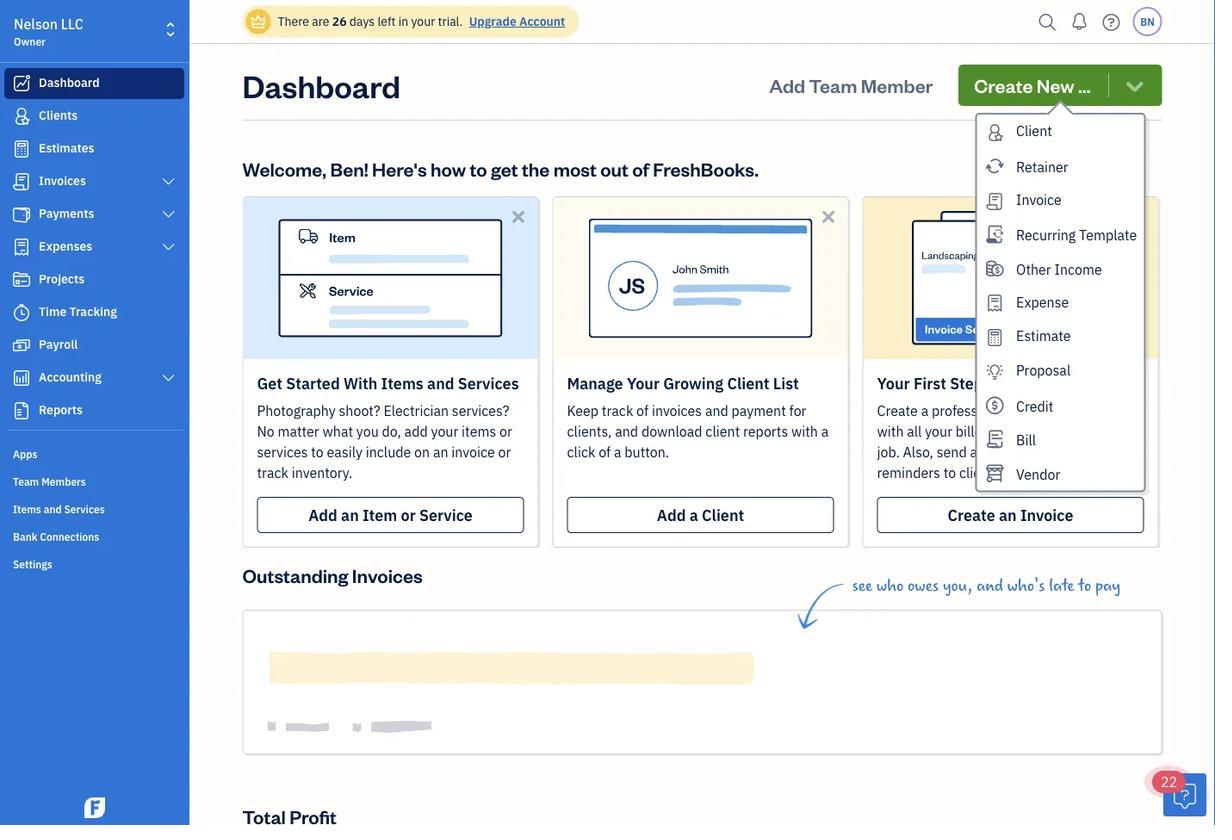 Task type: vqa. For each thing, say whether or not it's contained in the screenshot.
for inside the Manage Your Growing Client List Keep Track Of Invoices And Payment For Clients, And Download Client Reports With A Click Of A Button.
yes



Task type: locate. For each thing, give the bounding box(es) containing it.
create new …
[[975, 73, 1091, 97]]

0 horizontal spatial dashboard
[[39, 75, 100, 90]]

chevron large down image
[[161, 175, 177, 189], [161, 208, 177, 221], [161, 371, 177, 385]]

1 horizontal spatial with
[[878, 423, 904, 441]]

1 vertical spatial chevron large down image
[[161, 208, 177, 221]]

reports
[[39, 402, 83, 418]]

invoice
[[1017, 190, 1062, 208], [1021, 505, 1074, 525]]

invoices down add an item or service link
[[352, 563, 423, 588]]

add an item or service
[[309, 505, 473, 525]]

chevron large down image for invoices
[[161, 175, 177, 189]]

your left trial.
[[411, 13, 435, 29]]

bank
[[13, 530, 37, 544]]

items up bank
[[13, 502, 41, 516]]

item
[[363, 505, 397, 525]]

team left member
[[809, 73, 858, 97]]

of left invoices
[[637, 402, 649, 420]]

chevron large down image for accounting
[[161, 371, 177, 385]]

estimate image
[[11, 140, 32, 158]]

payment down expenses on the bottom right of page
[[1041, 443, 1096, 461]]

expense button
[[977, 285, 1145, 320]]

0 vertical spatial services
[[458, 373, 519, 393]]

with
[[792, 423, 818, 441], [878, 423, 904, 441]]

and inside the your first step toward getting paid create a professional invoice in seconds with all your billed time and expenses for a job. also, send automated payment reminders to clients.
[[1025, 423, 1048, 441]]

add team member
[[770, 73, 933, 97]]

nelson llc owner
[[14, 15, 83, 48]]

get
[[257, 373, 283, 393]]

to down "send"
[[944, 464, 956, 482]]

and inside main element
[[44, 502, 62, 516]]

create inside the your first step toward getting paid create a professional invoice in seconds with all your billed time and expenses for a job. also, send automated payment reminders to clients.
[[878, 402, 918, 420]]

services up bank connections link
[[64, 502, 105, 516]]

or right item
[[401, 505, 416, 525]]

0 horizontal spatial payment
[[732, 402, 786, 420]]

0 horizontal spatial your
[[627, 373, 660, 393]]

0 vertical spatial track
[[602, 402, 634, 420]]

bank connections link
[[4, 523, 184, 549]]

0 vertical spatial invoice
[[1017, 190, 1062, 208]]

chevron large down image for payments
[[161, 208, 177, 221]]

to up the inventory.
[[311, 443, 324, 461]]

invoices link
[[4, 166, 184, 197]]

here's
[[372, 156, 427, 181]]

track right keep
[[602, 402, 634, 420]]

1 horizontal spatial payment
[[1041, 443, 1096, 461]]

1 horizontal spatial your
[[878, 373, 910, 393]]

money image
[[11, 337, 32, 354]]

0 horizontal spatial for
[[790, 402, 807, 420]]

an right on
[[433, 443, 448, 461]]

0 horizontal spatial items
[[13, 502, 41, 516]]

reminders
[[878, 464, 941, 482]]

what
[[323, 423, 353, 441]]

1 horizontal spatial for
[[1113, 423, 1131, 441]]

all
[[907, 423, 922, 441]]

invoice down retainer
[[1017, 190, 1062, 208]]

team members link
[[4, 468, 184, 494]]

payment image
[[11, 206, 32, 223]]

2 vertical spatial chevron large down image
[[161, 371, 177, 385]]

0 horizontal spatial with
[[792, 423, 818, 441]]

download
[[642, 423, 703, 441]]

of right out in the top of the page
[[633, 156, 650, 181]]

1 vertical spatial services
[[64, 502, 105, 516]]

0 horizontal spatial dismiss image
[[509, 207, 529, 227]]

1 horizontal spatial add
[[657, 505, 686, 525]]

invoices up payments
[[39, 173, 86, 189]]

dismiss image for get started with items and services
[[509, 207, 529, 227]]

click
[[567, 443, 596, 461]]

photography
[[257, 402, 336, 420]]

1 horizontal spatial invoices
[[352, 563, 423, 588]]

a
[[922, 402, 929, 420], [822, 423, 829, 441], [1134, 423, 1141, 441], [614, 443, 622, 461], [690, 505, 699, 525]]

bn button
[[1133, 7, 1163, 36]]

create up all
[[878, 402, 918, 420]]

payment inside the your first step toward getting paid create a professional invoice in seconds with all your billed time and expenses for a job. also, send automated payment reminders to clients.
[[1041, 443, 1096, 461]]

0 vertical spatial for
[[790, 402, 807, 420]]

to left get at the top of page
[[470, 156, 487, 181]]

invoice inside invoice button
[[1017, 190, 1062, 208]]

in right "left"
[[399, 13, 408, 29]]

track inside manage your growing client list keep track of invoices and payment for clients, and download client reports with a click of a button.
[[602, 402, 634, 420]]

in inside the your first step toward getting paid create a professional invoice in seconds with all your billed time and expenses for a job. also, send automated payment reminders to clients.
[[1058, 402, 1069, 420]]

create down clients.
[[948, 505, 996, 525]]

chevron large down image inside payments link
[[161, 208, 177, 221]]

an left item
[[341, 505, 359, 525]]

step
[[950, 373, 984, 393]]

track down services
[[257, 464, 289, 482]]

1 horizontal spatial an
[[433, 443, 448, 461]]

keep
[[567, 402, 599, 420]]

chevron large down image inside accounting link
[[161, 371, 177, 385]]

button.
[[625, 443, 670, 461]]

create new … button
[[959, 65, 1163, 106]]

for down seconds
[[1113, 423, 1131, 441]]

dismiss image
[[509, 207, 529, 227], [819, 207, 839, 227]]

clients
[[39, 107, 78, 123]]

outstanding
[[243, 563, 349, 588]]

dismiss image
[[1129, 207, 1149, 227]]

dismiss image for manage your growing client list
[[819, 207, 839, 227]]

invoices
[[652, 402, 702, 420]]

payment
[[732, 402, 786, 420], [1041, 443, 1096, 461]]

recurring
[[1017, 226, 1076, 244]]

client up retainer
[[1017, 122, 1053, 140]]

time tracking link
[[4, 297, 184, 328]]

1 your from the left
[[627, 373, 660, 393]]

2 vertical spatial or
[[401, 505, 416, 525]]

2 chevron large down image from the top
[[161, 208, 177, 221]]

the
[[522, 156, 550, 181]]

for down list
[[790, 402, 807, 420]]

member
[[861, 73, 933, 97]]

proposal
[[1017, 361, 1071, 380]]

2 vertical spatial create
[[948, 505, 996, 525]]

you,
[[943, 576, 973, 595]]

create left new
[[975, 73, 1033, 97]]

and down team members
[[44, 502, 62, 516]]

1 horizontal spatial dismiss image
[[819, 207, 839, 227]]

1 vertical spatial invoice
[[452, 443, 495, 461]]

also,
[[903, 443, 934, 461]]

1 vertical spatial create
[[878, 402, 918, 420]]

an inside add an item or service link
[[341, 505, 359, 525]]

0 horizontal spatial add
[[309, 505, 338, 525]]

apps link
[[4, 440, 184, 466]]

1 vertical spatial in
[[1058, 402, 1069, 420]]

add for add a client
[[657, 505, 686, 525]]

0 vertical spatial create
[[975, 73, 1033, 97]]

settings
[[13, 557, 52, 571]]

in
[[399, 13, 408, 29], [1058, 402, 1069, 420]]

dashboard up clients at the top left
[[39, 75, 100, 90]]

items inside get started with items and services photography shoot? electrician services? no matter what you do, add your items or services to easily include on an invoice or track inventory.
[[381, 373, 424, 393]]

0 vertical spatial in
[[399, 13, 408, 29]]

invoice down vendor
[[1021, 505, 1074, 525]]

an inside create an invoice link
[[999, 505, 1017, 525]]

items and services link
[[4, 495, 184, 521]]

of right click
[[599, 443, 611, 461]]

invoices
[[39, 173, 86, 189], [352, 563, 423, 588]]

accounting
[[39, 369, 102, 385]]

1 chevron large down image from the top
[[161, 175, 177, 189]]

and right you,
[[977, 576, 1004, 595]]

0 horizontal spatial invoice
[[452, 443, 495, 461]]

an down clients.
[[999, 505, 1017, 525]]

with right the reports
[[792, 423, 818, 441]]

3 chevron large down image from the top
[[161, 371, 177, 385]]

1 horizontal spatial items
[[381, 373, 424, 393]]

days
[[350, 13, 375, 29]]

add team member button
[[754, 65, 949, 106]]

bill
[[1017, 431, 1037, 449]]

0 vertical spatial items
[[381, 373, 424, 393]]

to inside the your first step toward getting paid create a professional invoice in seconds with all your billed time and expenses for a job. also, send automated payment reminders to clients.
[[944, 464, 956, 482]]

items
[[381, 373, 424, 393], [13, 502, 41, 516]]

team down apps
[[13, 475, 39, 489]]

1 vertical spatial team
[[13, 475, 39, 489]]

0 vertical spatial chevron large down image
[[161, 175, 177, 189]]

resource center badge image
[[1164, 774, 1207, 817]]

services up services?
[[458, 373, 519, 393]]

and
[[427, 373, 455, 393], [706, 402, 729, 420], [615, 423, 639, 441], [1025, 423, 1048, 441], [44, 502, 62, 516], [977, 576, 1004, 595]]

client inside manage your growing client list keep track of invoices and payment for clients, and download client reports with a click of a button.
[[728, 373, 770, 393]]

invoice image
[[11, 173, 32, 190]]

items up electrician
[[381, 373, 424, 393]]

2 dismiss image from the left
[[819, 207, 839, 227]]

projects
[[39, 271, 85, 287]]

payroll
[[39, 336, 78, 352]]

2 with from the left
[[878, 423, 904, 441]]

to
[[470, 156, 487, 181], [311, 443, 324, 461], [944, 464, 956, 482], [1079, 576, 1092, 595]]

0 vertical spatial of
[[633, 156, 650, 181]]

0 vertical spatial client
[[1017, 122, 1053, 140]]

0 horizontal spatial in
[[399, 13, 408, 29]]

items
[[462, 423, 496, 441]]

go to help image
[[1098, 9, 1126, 35]]

1 horizontal spatial services
[[458, 373, 519, 393]]

your inside the your first step toward getting paid create a professional invoice in seconds with all your billed time and expenses for a job. also, send automated payment reminders to clients.
[[878, 373, 910, 393]]

invoice inside get started with items and services photography shoot? electrician services? no matter what you do, add your items or services to easily include on an invoice or track inventory.
[[452, 443, 495, 461]]

your right the add
[[431, 423, 459, 441]]

chevrondown image
[[1123, 73, 1147, 97]]

dashboard
[[243, 65, 401, 106], [39, 75, 100, 90]]

0 horizontal spatial track
[[257, 464, 289, 482]]

your up invoices
[[627, 373, 660, 393]]

notifications image
[[1066, 4, 1094, 39]]

1 vertical spatial items
[[13, 502, 41, 516]]

expense image
[[11, 239, 32, 256]]

invoice down items
[[452, 443, 495, 461]]

1 vertical spatial for
[[1113, 423, 1131, 441]]

clients,
[[567, 423, 612, 441]]

timer image
[[11, 304, 32, 321]]

services
[[458, 373, 519, 393], [64, 502, 105, 516]]

in up expenses on the bottom right of page
[[1058, 402, 1069, 420]]

your inside get started with items and services photography shoot? electrician services? no matter what you do, add your items or services to easily include on an invoice or track inventory.
[[431, 423, 459, 441]]

dashboard inside main element
[[39, 75, 100, 90]]

1 vertical spatial invoice
[[1021, 505, 1074, 525]]

other income button
[[977, 251, 1145, 285]]

to inside get started with items and services photography shoot? electrician services? no matter what you do, add your items or services to easily include on an invoice or track inventory.
[[311, 443, 324, 461]]

1 with from the left
[[792, 423, 818, 441]]

your left first
[[878, 373, 910, 393]]

0 horizontal spatial invoices
[[39, 173, 86, 189]]

and down "credit" at the right of page
[[1025, 423, 1048, 441]]

create inside dropdown button
[[975, 73, 1033, 97]]

electrician
[[384, 402, 449, 420]]

0 horizontal spatial an
[[341, 505, 359, 525]]

dashboard down are at left top
[[243, 65, 401, 106]]

an for your first step toward getting paid
[[999, 505, 1017, 525]]

client left list
[[728, 373, 770, 393]]

welcome, ben! here's how to get the most out of freshbooks.
[[243, 156, 759, 181]]

your right all
[[926, 423, 953, 441]]

create for create new …
[[975, 73, 1033, 97]]

1 horizontal spatial track
[[602, 402, 634, 420]]

2 your from the left
[[878, 373, 910, 393]]

vendor button
[[977, 457, 1145, 491]]

1 vertical spatial payment
[[1041, 443, 1096, 461]]

0 vertical spatial team
[[809, 73, 858, 97]]

add inside add a client link
[[657, 505, 686, 525]]

paid
[[1101, 373, 1133, 393]]

0 vertical spatial payment
[[732, 402, 786, 420]]

with inside the your first step toward getting paid create a professional invoice in seconds with all your billed time and expenses for a job. also, send automated payment reminders to clients.
[[878, 423, 904, 441]]

1 vertical spatial client
[[728, 373, 770, 393]]

report image
[[11, 402, 32, 420]]

invoices inside invoices 'link'
[[39, 173, 86, 189]]

0 horizontal spatial services
[[64, 502, 105, 516]]

with inside manage your growing client list keep track of invoices and payment for clients, and download client reports with a click of a button.
[[792, 423, 818, 441]]

trial.
[[438, 13, 463, 29]]

connections
[[40, 530, 99, 544]]

settings link
[[4, 551, 184, 576]]

add inside add an item or service link
[[309, 505, 338, 525]]

time
[[39, 304, 67, 320]]

shoot?
[[339, 402, 380, 420]]

client image
[[11, 108, 32, 125]]

2 horizontal spatial an
[[999, 505, 1017, 525]]

with up the job.
[[878, 423, 904, 441]]

0 vertical spatial invoices
[[39, 173, 86, 189]]

owes
[[908, 576, 939, 595]]

your inside manage your growing client list keep track of invoices and payment for clients, and download client reports with a click of a button.
[[627, 373, 660, 393]]

1 vertical spatial invoices
[[352, 563, 423, 588]]

payment inside manage your growing client list keep track of invoices and payment for clients, and download client reports with a click of a button.
[[732, 402, 786, 420]]

client button
[[977, 115, 1145, 149]]

outstanding invoices
[[243, 563, 423, 588]]

members
[[41, 475, 86, 489]]

1 horizontal spatial in
[[1058, 402, 1069, 420]]

payment up the reports
[[732, 402, 786, 420]]

or down services?
[[498, 443, 511, 461]]

clients.
[[960, 464, 1004, 482]]

expenses
[[39, 238, 92, 254]]

chevron large down image inside invoices 'link'
[[161, 175, 177, 189]]

manage
[[567, 373, 623, 393]]

you
[[357, 423, 379, 441]]

most
[[554, 156, 597, 181]]

income
[[1055, 260, 1103, 278]]

invoice up bill
[[1012, 402, 1055, 420]]

0 horizontal spatial team
[[13, 475, 39, 489]]

and up electrician
[[427, 373, 455, 393]]

1 vertical spatial track
[[257, 464, 289, 482]]

1 horizontal spatial invoice
[[1012, 402, 1055, 420]]

0 vertical spatial invoice
[[1012, 402, 1055, 420]]

client down client
[[702, 505, 745, 525]]

first
[[914, 373, 947, 393]]

items and services
[[13, 502, 105, 516]]

or right items
[[500, 423, 512, 441]]

1 horizontal spatial team
[[809, 73, 858, 97]]

1 dismiss image from the left
[[509, 207, 529, 227]]

add inside "add team member" "button"
[[770, 73, 806, 97]]

inventory.
[[292, 464, 353, 482]]

2 horizontal spatial add
[[770, 73, 806, 97]]

there are 26 days left in your trial. upgrade account
[[278, 13, 565, 29]]

estimates
[[39, 140, 94, 156]]



Task type: describe. For each thing, give the bounding box(es) containing it.
and inside get started with items and services photography shoot? electrician services? no matter what you do, add your items or services to easily include on an invoice or track inventory.
[[427, 373, 455, 393]]

1 vertical spatial of
[[637, 402, 649, 420]]

create for create an invoice
[[948, 505, 996, 525]]

nelson
[[14, 15, 58, 33]]

freshbooks image
[[81, 798, 109, 818]]

team inside main element
[[13, 475, 39, 489]]

crown image
[[249, 12, 268, 31]]

other income
[[1017, 260, 1103, 278]]

and up button.
[[615, 423, 639, 441]]

proposal button
[[977, 354, 1145, 388]]

freshbooks.
[[653, 156, 759, 181]]

professional
[[932, 402, 1008, 420]]

client
[[706, 423, 740, 441]]

accounting link
[[4, 363, 184, 394]]

expenses link
[[4, 232, 184, 263]]

your first step toward getting paid create a professional invoice in seconds with all your billed time and expenses for a job. also, send automated payment reminders to clients.
[[878, 373, 1141, 482]]

there
[[278, 13, 309, 29]]

services inside main element
[[64, 502, 105, 516]]

invoice inside the your first step toward getting paid create a professional invoice in seconds with all your billed time and expenses for a job. also, send automated payment reminders to clients.
[[1012, 402, 1055, 420]]

see
[[853, 576, 873, 595]]

an inside get started with items and services photography shoot? electrician services? no matter what you do, add your items or services to easily include on an invoice or track inventory.
[[433, 443, 448, 461]]

apps
[[13, 447, 37, 461]]

projects link
[[4, 265, 184, 296]]

welcome,
[[243, 156, 327, 181]]

on
[[414, 443, 430, 461]]

no
[[257, 423, 275, 441]]

items inside main element
[[13, 502, 41, 516]]

…
[[1079, 73, 1091, 97]]

add
[[405, 423, 428, 441]]

late
[[1050, 576, 1075, 595]]

add for add team member
[[770, 73, 806, 97]]

dashboard image
[[11, 75, 32, 92]]

22 button
[[1153, 771, 1207, 817]]

estimate button
[[977, 320, 1145, 354]]

26
[[332, 13, 347, 29]]

team members
[[13, 475, 86, 489]]

main element
[[0, 0, 233, 825]]

owner
[[14, 34, 46, 48]]

an for get started with items and services
[[341, 505, 359, 525]]

invoice inside create an invoice link
[[1021, 505, 1074, 525]]

1 vertical spatial or
[[498, 443, 511, 461]]

other
[[1017, 260, 1052, 278]]

create an invoice
[[948, 505, 1074, 525]]

1 horizontal spatial dashboard
[[243, 65, 401, 106]]

get
[[491, 156, 518, 181]]

with
[[344, 373, 378, 393]]

add for add an item or service
[[309, 505, 338, 525]]

create an invoice link
[[878, 497, 1145, 533]]

template
[[1080, 226, 1138, 244]]

estimate
[[1017, 327, 1071, 345]]

to left pay
[[1079, 576, 1092, 595]]

are
[[312, 13, 329, 29]]

retainer
[[1017, 158, 1069, 176]]

services inside get started with items and services photography shoot? electrician services? no matter what you do, add your items or services to easily include on an invoice or track inventory.
[[458, 373, 519, 393]]

time tracking
[[39, 304, 117, 320]]

clients link
[[4, 101, 184, 132]]

retainer button
[[977, 149, 1145, 183]]

chart image
[[11, 370, 32, 387]]

22
[[1161, 773, 1178, 791]]

reports link
[[4, 395, 184, 426]]

your inside the your first step toward getting paid create a professional invoice in seconds with all your billed time and expenses for a job. also, send automated payment reminders to clients.
[[926, 423, 953, 441]]

2 vertical spatial client
[[702, 505, 745, 525]]

left
[[378, 13, 396, 29]]

track inside get started with items and services photography shoot? electrician services? no matter what you do, add your items or services to easily include on an invoice or track inventory.
[[257, 464, 289, 482]]

time
[[994, 423, 1022, 441]]

expenses
[[1051, 423, 1110, 441]]

tracking
[[69, 304, 117, 320]]

chevron large down image
[[161, 240, 177, 254]]

how
[[431, 156, 466, 181]]

search image
[[1034, 9, 1062, 35]]

upgrade
[[469, 13, 517, 29]]

reports
[[744, 423, 789, 441]]

get started with items and services photography shoot? electrician services? no matter what you do, add your items or services to easily include on an invoice or track inventory.
[[257, 373, 519, 482]]

add a client link
[[567, 497, 834, 533]]

easily
[[327, 443, 363, 461]]

estimates link
[[4, 134, 184, 165]]

seconds
[[1073, 402, 1124, 420]]

send
[[937, 443, 967, 461]]

job.
[[878, 443, 900, 461]]

0 vertical spatial or
[[500, 423, 512, 441]]

service
[[420, 505, 473, 525]]

growing
[[664, 373, 724, 393]]

pay
[[1096, 576, 1121, 595]]

bn
[[1141, 15, 1155, 28]]

for inside manage your growing client list keep track of invoices and payment for clients, and download client reports with a click of a button.
[[790, 402, 807, 420]]

started
[[286, 373, 340, 393]]

recurring template button
[[977, 217, 1145, 251]]

account
[[520, 13, 565, 29]]

2 vertical spatial of
[[599, 443, 611, 461]]

automated
[[970, 443, 1038, 461]]

services?
[[452, 402, 510, 420]]

project image
[[11, 271, 32, 289]]

credit
[[1017, 397, 1054, 415]]

matter
[[278, 423, 319, 441]]

client inside button
[[1017, 122, 1053, 140]]

do,
[[382, 423, 401, 441]]

for inside the your first step toward getting paid create a professional invoice in seconds with all your billed time and expenses for a job. also, send automated payment reminders to clients.
[[1113, 423, 1131, 441]]

and up client
[[706, 402, 729, 420]]

bill button
[[977, 422, 1145, 457]]

recurring template
[[1017, 226, 1138, 244]]

invoice button
[[977, 183, 1145, 217]]

toward
[[987, 373, 1040, 393]]

team inside "button"
[[809, 73, 858, 97]]



